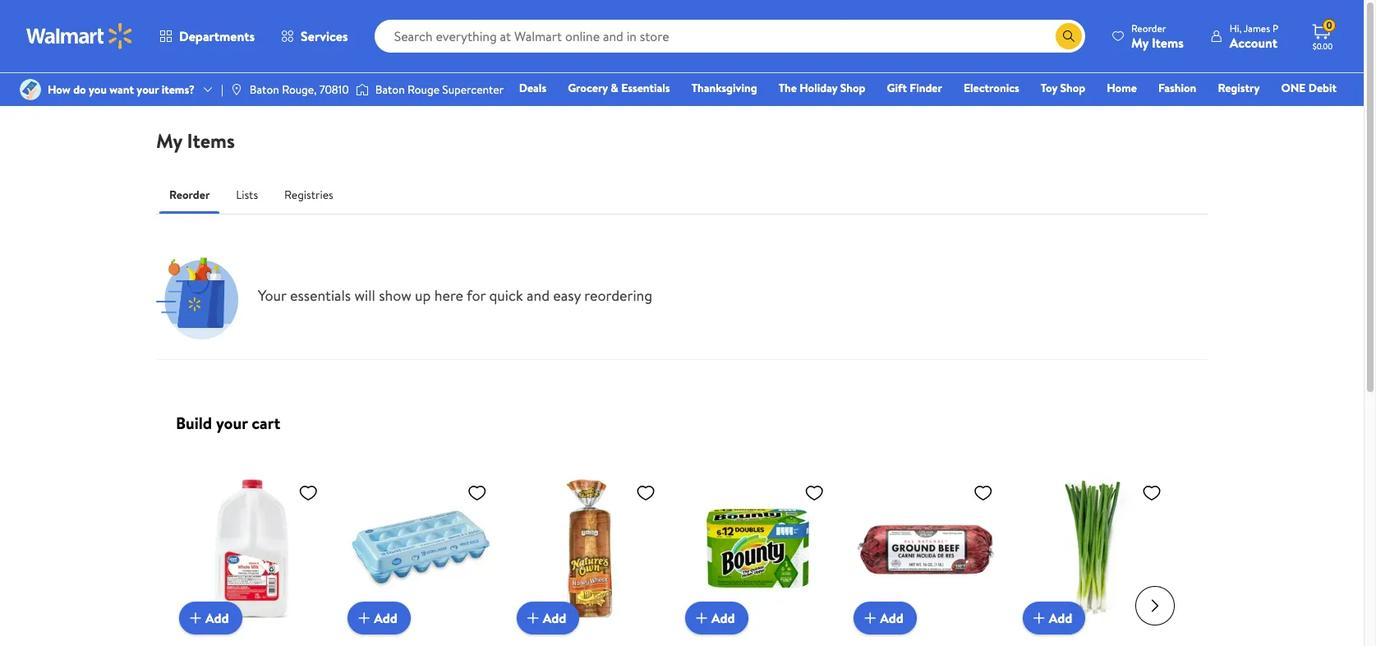 Task type: describe. For each thing, give the bounding box(es) containing it.
add for the great value whole vitamin d milk, gallon, 128 fl oz image
[[205, 609, 229, 627]]

your essentials will show up here for quick and easy reordering
[[258, 285, 653, 305]]

add to favorites list, 6 double rolls for cleaning image
[[805, 482, 825, 503]]

search icon image
[[1063, 30, 1076, 43]]

Walmart Site-Wide search field
[[374, 20, 1086, 53]]

add button for nature's own honey wheat sandwich bread loaf, 20 oz image
[[517, 602, 580, 635]]

1 vertical spatial items
[[187, 127, 235, 155]]

all natural* 73% lean/27% fat ground beef, 1 lb roll image
[[854, 476, 1000, 622]]

add to cart image for the great value whole vitamin d milk, gallon, 128 fl oz image
[[186, 608, 205, 628]]

thanksgiving link
[[684, 79, 765, 97]]

up
[[415, 285, 431, 305]]

0 horizontal spatial my
[[156, 127, 182, 155]]

my items
[[156, 127, 235, 155]]

home
[[1107, 80, 1137, 96]]

want
[[110, 81, 134, 98]]

0 $0.00
[[1313, 18, 1333, 52]]

 image for baton
[[356, 81, 369, 98]]

show
[[379, 285, 412, 305]]

services button
[[268, 16, 361, 56]]

hi, james p account
[[1230, 21, 1279, 51]]

baton rouge, 70810
[[250, 81, 349, 98]]

james
[[1244, 21, 1271, 35]]

add button for 6 double rolls for cleaning image
[[685, 602, 748, 635]]

0
[[1327, 18, 1333, 32]]

toy
[[1041, 80, 1058, 96]]

finder
[[910, 80, 943, 96]]

Search search field
[[374, 20, 1086, 53]]

electronics link
[[957, 79, 1027, 97]]

deals
[[519, 80, 547, 96]]

build
[[176, 412, 212, 434]]

the
[[779, 80, 797, 96]]

your
[[258, 285, 287, 305]]

registry link
[[1211, 79, 1268, 97]]

grocery & essentials link
[[561, 79, 678, 97]]

70810
[[320, 81, 349, 98]]

lists link
[[223, 175, 271, 215]]

essentials
[[621, 80, 670, 96]]

for
[[467, 285, 486, 305]]

thanksgiving
[[692, 80, 757, 96]]

fashion link
[[1151, 79, 1204, 97]]

add to cart image for fresh green onions bunch, each image
[[1030, 608, 1049, 628]]

add button for fresh green onions bunch, each image
[[1023, 602, 1086, 635]]

1 horizontal spatial your
[[216, 412, 248, 434]]

add for the great value extra large white eggs, 18 count image
[[374, 609, 398, 627]]

cart
[[252, 412, 280, 434]]

essentials
[[290, 285, 351, 305]]

registries link
[[271, 175, 347, 215]]

rouge
[[408, 81, 440, 98]]

fashion
[[1159, 80, 1197, 96]]

the holiday shop
[[779, 80, 866, 96]]

registry
[[1218, 80, 1260, 96]]

$0.00
[[1313, 40, 1333, 52]]

will
[[355, 285, 376, 305]]

you
[[89, 81, 107, 98]]

how do you want your items?
[[48, 81, 195, 98]]

add for all natural* 73% lean/27% fat ground beef, 1 lb roll image
[[881, 609, 904, 627]]

and
[[527, 285, 550, 305]]



Task type: locate. For each thing, give the bounding box(es) containing it.
departments button
[[146, 16, 268, 56]]

lists
[[236, 187, 258, 203]]

grocery
[[568, 80, 608, 96]]

1 vertical spatial my
[[156, 127, 182, 155]]

1 add to cart image from the left
[[186, 608, 205, 628]]

add to favorites list, great value whole vitamin d milk, gallon, 128 fl oz image
[[299, 482, 318, 503]]

0 vertical spatial items
[[1152, 33, 1184, 51]]

gift
[[887, 80, 907, 96]]

toy shop link
[[1034, 79, 1093, 97]]

6 double rolls for cleaning image
[[685, 476, 831, 622]]

your
[[137, 81, 159, 98], [216, 412, 248, 434]]

add to favorites list, nature's own honey wheat sandwich bread loaf, 20 oz image
[[636, 482, 656, 503]]

baton for baton rouge supercenter
[[375, 81, 405, 98]]

2 horizontal spatial add to cart image
[[1030, 608, 1049, 628]]

great value extra large white eggs, 18 count image
[[348, 476, 494, 622]]

your left the cart
[[216, 412, 248, 434]]

your right want
[[137, 81, 159, 98]]

6 add from the left
[[1049, 609, 1073, 627]]

holiday
[[800, 80, 838, 96]]

 image right the 70810
[[356, 81, 369, 98]]

supercenter
[[442, 81, 504, 98]]

next slide for product carousel list image
[[1136, 586, 1175, 625]]

registries
[[284, 187, 333, 203]]

5 add button from the left
[[854, 602, 917, 635]]

departments
[[179, 27, 255, 45]]

1 horizontal spatial items
[[1152, 33, 1184, 51]]

items?
[[162, 81, 195, 98]]

my down items?
[[156, 127, 182, 155]]

3 add to cart image from the left
[[692, 608, 712, 628]]

0 horizontal spatial add to cart image
[[355, 608, 374, 628]]

1 add to cart image from the left
[[355, 608, 374, 628]]

add for 6 double rolls for cleaning image
[[712, 609, 735, 627]]

4 add from the left
[[712, 609, 735, 627]]

here
[[435, 285, 464, 305]]

account
[[1230, 33, 1278, 51]]

great value whole vitamin d milk, gallon, 128 fl oz image
[[179, 476, 325, 622]]

gift finder
[[887, 80, 943, 96]]

toy shop
[[1041, 80, 1086, 96]]

5 add from the left
[[881, 609, 904, 627]]

my up home
[[1132, 33, 1149, 51]]

grocery & essentials
[[568, 80, 670, 96]]

my inside reorder my items
[[1132, 33, 1149, 51]]

add
[[205, 609, 229, 627], [374, 609, 398, 627], [543, 609, 566, 627], [712, 609, 735, 627], [881, 609, 904, 627], [1049, 609, 1073, 627]]

reorder down my items
[[169, 187, 210, 203]]

1 horizontal spatial  image
[[356, 81, 369, 98]]

0 horizontal spatial your
[[137, 81, 159, 98]]

nature's own honey wheat sandwich bread loaf, 20 oz image
[[517, 476, 662, 622]]

reorder link
[[156, 175, 223, 215]]

the holiday shop link
[[771, 79, 873, 97]]

0 horizontal spatial shop
[[841, 80, 866, 96]]

1 horizontal spatial add to cart image
[[861, 608, 881, 628]]

 image left how
[[20, 79, 41, 100]]

one
[[1282, 80, 1306, 96]]

1 add button from the left
[[179, 602, 242, 635]]

2 add to cart image from the left
[[861, 608, 881, 628]]

walmart+
[[1288, 103, 1337, 119]]

2 add to cart image from the left
[[523, 608, 543, 628]]

0 horizontal spatial  image
[[20, 79, 41, 100]]

3 add from the left
[[543, 609, 566, 627]]

baton left rouge
[[375, 81, 405, 98]]

reorder for reorder my items
[[1132, 21, 1167, 35]]

easy
[[553, 285, 581, 305]]

 image
[[20, 79, 41, 100], [356, 81, 369, 98]]

electronics
[[964, 80, 1020, 96]]

home link
[[1100, 79, 1145, 97]]

|
[[221, 81, 223, 98]]

reorder inside reorder my items
[[1132, 21, 1167, 35]]

&
[[611, 80, 619, 96]]

1 horizontal spatial reorder
[[1132, 21, 1167, 35]]

1 horizontal spatial shop
[[1061, 80, 1086, 96]]

2 baton from the left
[[375, 81, 405, 98]]

add to cart image
[[186, 608, 205, 628], [861, 608, 881, 628], [1030, 608, 1049, 628]]

items up fashion
[[1152, 33, 1184, 51]]

hi,
[[1230, 21, 1242, 35]]

build your cart
[[176, 412, 280, 434]]

one debit walmart+
[[1282, 80, 1337, 119]]

add for fresh green onions bunch, each image
[[1049, 609, 1073, 627]]

add to favorites list, all natural* 73% lean/27% fat ground beef, 1 lb roll image
[[974, 482, 993, 503]]

items inside reorder my items
[[1152, 33, 1184, 51]]

3 add button from the left
[[517, 602, 580, 635]]

1 shop from the left
[[841, 80, 866, 96]]

1 baton from the left
[[250, 81, 279, 98]]

one debit link
[[1274, 79, 1345, 97]]

shop right toy
[[1061, 80, 1086, 96]]

2 shop from the left
[[1061, 80, 1086, 96]]

add button for all natural* 73% lean/27% fat ground beef, 1 lb roll image
[[854, 602, 917, 635]]

shop right holiday
[[841, 80, 866, 96]]

1 add from the left
[[205, 609, 229, 627]]

0 vertical spatial your
[[137, 81, 159, 98]]

baton left rouge,
[[250, 81, 279, 98]]

quick
[[489, 285, 523, 305]]

2 horizontal spatial add to cart image
[[692, 608, 712, 628]]

add to cart image for all natural* 73% lean/27% fat ground beef, 1 lb roll image
[[861, 608, 881, 628]]

1 horizontal spatial my
[[1132, 33, 1149, 51]]

add to favorites list, fresh green onions bunch, each image
[[1142, 482, 1162, 503]]

walmart+ link
[[1281, 102, 1345, 120]]

1 vertical spatial your
[[216, 412, 248, 434]]

reorder for reorder
[[169, 187, 210, 203]]

2 add from the left
[[374, 609, 398, 627]]

 image
[[230, 83, 243, 96]]

walmart image
[[26, 23, 133, 49]]

rouge,
[[282, 81, 317, 98]]

add to cart image for nature's own honey wheat sandwich bread loaf, 20 oz image
[[523, 608, 543, 628]]

p
[[1273, 21, 1279, 35]]

1 vertical spatial reorder
[[169, 187, 210, 203]]

1 horizontal spatial baton
[[375, 81, 405, 98]]

deals link
[[512, 79, 554, 97]]

do
[[73, 81, 86, 98]]

baton rouge supercenter
[[375, 81, 504, 98]]

my
[[1132, 33, 1149, 51], [156, 127, 182, 155]]

shop
[[841, 80, 866, 96], [1061, 80, 1086, 96]]

sign out image
[[156, 257, 238, 339]]

items down |
[[187, 127, 235, 155]]

0 horizontal spatial add to cart image
[[186, 608, 205, 628]]

add to cart image
[[355, 608, 374, 628], [523, 608, 543, 628], [692, 608, 712, 628]]

reorder
[[1132, 21, 1167, 35], [169, 187, 210, 203]]

reorder my items
[[1132, 21, 1184, 51]]

items
[[1152, 33, 1184, 51], [187, 127, 235, 155]]

0 vertical spatial my
[[1132, 33, 1149, 51]]

add to cart image for 6 double rolls for cleaning image
[[692, 608, 712, 628]]

baton
[[250, 81, 279, 98], [375, 81, 405, 98]]

0 horizontal spatial baton
[[250, 81, 279, 98]]

gift finder link
[[880, 79, 950, 97]]

fresh green onions bunch, each image
[[1023, 476, 1169, 622]]

6 add button from the left
[[1023, 602, 1086, 635]]

services
[[301, 27, 348, 45]]

add to cart image for the great value extra large white eggs, 18 count image
[[355, 608, 374, 628]]

reorder up home
[[1132, 21, 1167, 35]]

add button for the great value whole vitamin d milk, gallon, 128 fl oz image
[[179, 602, 242, 635]]

add button
[[179, 602, 242, 635], [348, 602, 411, 635], [517, 602, 580, 635], [685, 602, 748, 635], [854, 602, 917, 635], [1023, 602, 1086, 635]]

add to favorites list, great value extra large white eggs, 18 count image
[[467, 482, 487, 503]]

add button for the great value extra large white eggs, 18 count image
[[348, 602, 411, 635]]

add for nature's own honey wheat sandwich bread loaf, 20 oz image
[[543, 609, 566, 627]]

4 add button from the left
[[685, 602, 748, 635]]

reordering
[[585, 285, 653, 305]]

0 horizontal spatial reorder
[[169, 187, 210, 203]]

2 add button from the left
[[348, 602, 411, 635]]

debit
[[1309, 80, 1337, 96]]

baton for baton rouge, 70810
[[250, 81, 279, 98]]

3 add to cart image from the left
[[1030, 608, 1049, 628]]

how
[[48, 81, 71, 98]]

1 horizontal spatial add to cart image
[[523, 608, 543, 628]]

0 vertical spatial reorder
[[1132, 21, 1167, 35]]

0 horizontal spatial items
[[187, 127, 235, 155]]

 image for how
[[20, 79, 41, 100]]



Task type: vqa. For each thing, say whether or not it's contained in the screenshot.
Build
yes



